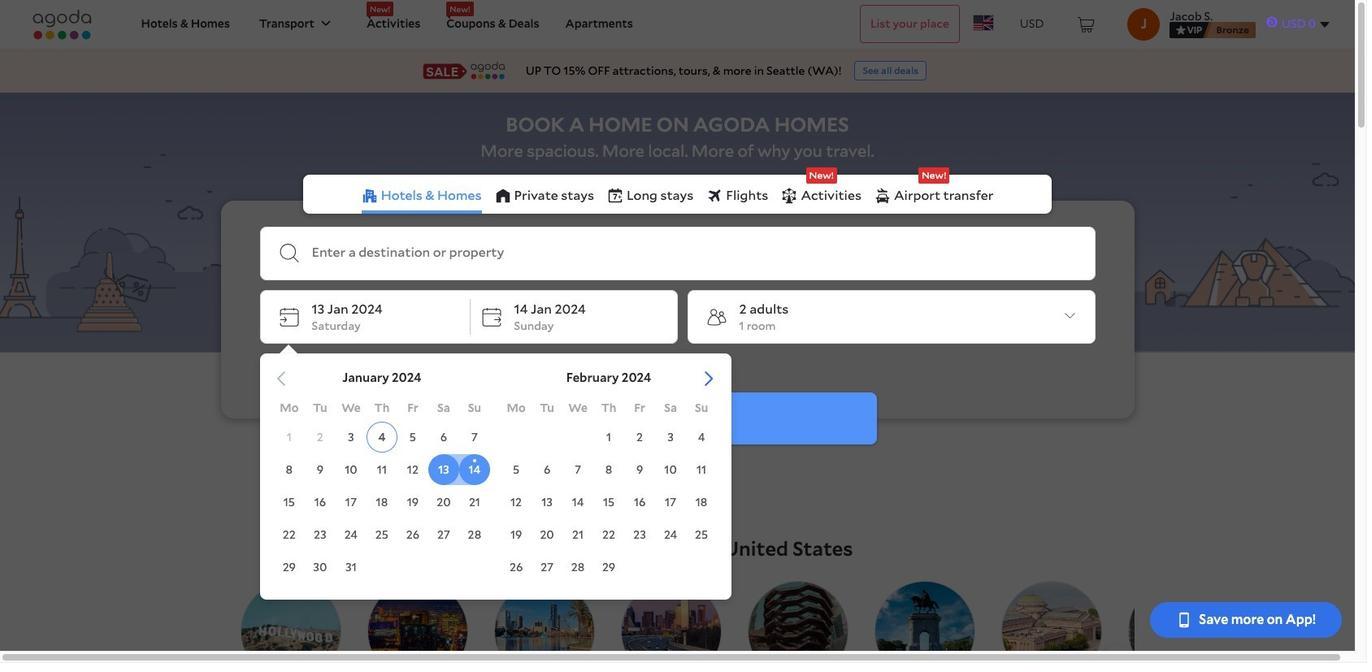 Task type: locate. For each thing, give the bounding box(es) containing it.
1 horizontal spatial tab
[[875, 168, 994, 214]]

1 heading from the left
[[274, 370, 490, 394]]

star_with_vip image
[[1177, 25, 1203, 35]]

1 horizontal spatial heading
[[501, 370, 717, 394]]

dialog
[[260, 345, 731, 600]]

heading for first grid from right
[[501, 370, 717, 394]]

2 tab from the left
[[875, 168, 994, 214]]

heading
[[274, 370, 490, 394], [501, 370, 717, 394]]

2 heading from the left
[[501, 370, 717, 394]]

0 horizontal spatial heading
[[274, 370, 490, 394]]

tue jan 02 2024 cell
[[317, 431, 323, 444]]

1 grid from the left
[[274, 370, 490, 584]]

grid
[[274, 370, 490, 584], [501, 370, 717, 584]]

2 row group from the left
[[501, 422, 717, 583]]

previous month image
[[274, 371, 290, 387]]

0 horizontal spatial grid
[[274, 370, 490, 584]]

1 horizontal spatial grid
[[501, 370, 717, 584]]

row group for first grid from right
[[501, 422, 717, 583]]

0 horizontal spatial row group
[[274, 422, 490, 583]]

tab
[[781, 168, 862, 214], [875, 168, 994, 214]]

tab list
[[303, 168, 1052, 214]]

row group for 1st grid from the left
[[274, 422, 490, 583]]

1 row group from the left
[[274, 422, 490, 583]]

next month image
[[701, 371, 717, 387]]

row group
[[274, 422, 490, 583], [501, 422, 717, 583]]

row
[[274, 396, 490, 420], [501, 396, 717, 420], [274, 422, 490, 453], [501, 422, 717, 453], [274, 454, 490, 485], [501, 454, 717, 485], [274, 487, 490, 518], [501, 487, 717, 518], [274, 519, 490, 550], [501, 519, 717, 550], [274, 552, 490, 583], [501, 552, 717, 583]]

1 tab from the left
[[781, 168, 862, 214]]

english image
[[973, 15, 994, 31]]

0 horizontal spatial tab
[[781, 168, 862, 214]]

1 horizontal spatial row group
[[501, 422, 717, 583]]



Task type: vqa. For each thing, say whether or not it's contained in the screenshot.
rightmost "tab"
yes



Task type: describe. For each thing, give the bounding box(es) containing it.
primary logo image
[[26, 9, 98, 39]]

mon jan 01 2024 cell
[[287, 431, 292, 444]]

12 image
[[1065, 312, 1075, 321]]

Enter a destination or property text field
[[312, 245, 1081, 262]]

agodacash image
[[1266, 16, 1279, 29]]

heading for 1st grid from the left
[[274, 370, 490, 394]]

2 grid from the left
[[501, 370, 717, 584]]



